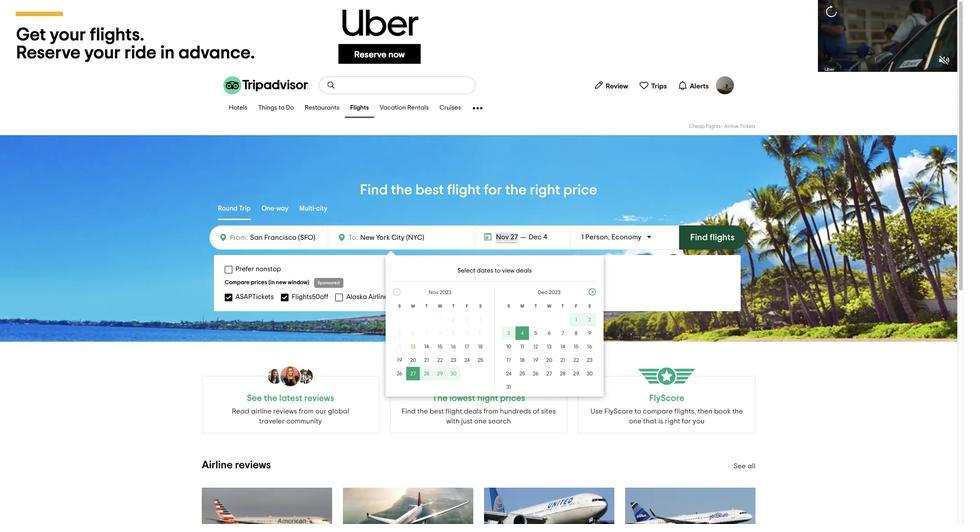 Task type: describe. For each thing, give the bounding box(es) containing it.
1 horizontal spatial 18
[[520, 358, 525, 363]]

2 horizontal spatial 27
[[547, 371, 552, 377]]

all for select all
[[547, 294, 555, 301]]

1 8 from the left
[[439, 331, 442, 336]]

2 15 from the left
[[574, 344, 579, 350]]

1 19 from the left
[[397, 358, 402, 363]]

window)
[[288, 280, 309, 286]]

round trip
[[218, 205, 251, 212]]

do
[[286, 105, 294, 111]]

2 8 from the left
[[575, 331, 578, 336]]

0 vertical spatial 25
[[478, 358, 484, 363]]

round trip link
[[218, 199, 251, 220]]

trips link
[[636, 76, 671, 94]]

,
[[608, 234, 610, 241]]

for
[[484, 183, 502, 197]]

1 t from the left
[[425, 304, 428, 309]]

review
[[606, 83, 629, 90]]

f for dec 2023
[[575, 304, 578, 309]]

one-way
[[262, 205, 289, 212]]

2 26 from the left
[[533, 371, 539, 377]]

1 horizontal spatial 24
[[506, 371, 512, 377]]

price
[[564, 183, 598, 197]]

with
[[447, 418, 460, 425]]

things
[[258, 105, 277, 111]]

see all
[[734, 463, 756, 470]]

2023 for dec 2023
[[549, 290, 561, 295]]

see the latest reviews
[[247, 394, 334, 403]]

2 14 from the left
[[561, 344, 565, 350]]

3 t from the left
[[535, 304, 537, 309]]

1 7 from the left
[[425, 331, 428, 336]]

airports
[[542, 266, 566, 273]]

1 16 from the left
[[451, 344, 456, 350]]

find for find flights
[[691, 233, 708, 242]]

multi-city link
[[299, 199, 328, 220]]

find for find the best flight for the right price
[[360, 183, 388, 197]]

round
[[218, 205, 238, 212]]

nov for nov 27
[[496, 234, 509, 241]]

1 5 from the left
[[398, 331, 401, 336]]

things to do link
[[253, 99, 299, 118]]

flight for deals
[[446, 408, 462, 415]]

1 horizontal spatial 10
[[506, 344, 512, 350]]

trip
[[239, 205, 251, 212]]

sites
[[541, 408, 556, 415]]

from:
[[230, 234, 248, 241]]

(in
[[269, 280, 275, 286]]

that
[[643, 418, 657, 425]]

vacation rentals
[[380, 105, 429, 111]]

all for see all
[[748, 463, 756, 470]]

0 horizontal spatial 18
[[478, 344, 483, 350]]

use flyscore to compare flights, then book the one that is right for you
[[591, 408, 743, 425]]

the
[[432, 394, 448, 403]]

4 s from the left
[[589, 304, 591, 309]]

4 t from the left
[[562, 304, 564, 309]]

multi-city
[[299, 205, 328, 212]]

1 vertical spatial 25
[[520, 371, 525, 377]]

global
[[328, 408, 349, 415]]

city
[[316, 205, 328, 212]]

2 5 from the left
[[534, 331, 537, 336]]

airline
[[251, 408, 272, 415]]

1 6 from the left
[[412, 331, 415, 336]]

1 12 from the left
[[397, 344, 402, 350]]

search image
[[327, 81, 336, 90]]

rentals
[[407, 105, 429, 111]]

1 horizontal spatial 11
[[521, 344, 524, 350]]

select dates to view deals
[[458, 268, 532, 274]]

dec for dec 4
[[529, 234, 542, 241]]

select all
[[525, 294, 555, 301]]

1 horizontal spatial 17
[[507, 358, 511, 363]]

compare prices (in new window)
[[225, 280, 309, 286]]

w for nov
[[438, 304, 442, 309]]

1 vertical spatial airline
[[202, 460, 233, 471]]

1 13 from the left
[[411, 344, 416, 350]]

hotels link
[[223, 99, 253, 118]]

2 vertical spatial reviews
[[235, 460, 271, 471]]

just
[[461, 418, 473, 425]]

1 23 from the left
[[451, 358, 457, 363]]

the for see the latest reviews
[[264, 394, 277, 403]]

s m t w t f s for dec
[[508, 304, 591, 309]]

see all link
[[734, 463, 756, 470]]

to:
[[349, 234, 358, 241]]

1 vertical spatial 4
[[479, 317, 482, 323]]

2 13 from the left
[[547, 344, 552, 350]]

1 s from the left
[[398, 304, 401, 309]]

alaska
[[346, 294, 367, 301]]

0 vertical spatial 3
[[466, 317, 469, 323]]

nearby
[[518, 266, 540, 273]]

to for use flyscore to compare flights, then book the one that is right for you
[[635, 408, 642, 415]]

2 22 from the left
[[574, 358, 579, 363]]

cheap
[[689, 124, 705, 129]]

prefer
[[236, 266, 254, 273]]

find the best flight for the right price
[[360, 183, 598, 197]]

view
[[502, 268, 515, 274]]

1 15 from the left
[[438, 344, 443, 350]]

0 horizontal spatial flights
[[350, 105, 369, 111]]

deals for view
[[516, 268, 532, 274]]

1 vertical spatial flights
[[706, 124, 721, 129]]

1 person , economy
[[582, 234, 642, 241]]

person
[[586, 234, 608, 241]]

alerts link
[[674, 76, 713, 94]]

best for deals
[[430, 408, 444, 415]]

2 horizontal spatial 1
[[582, 234, 584, 241]]

1 horizontal spatial 27
[[511, 234, 518, 241]]

airline reviews
[[202, 460, 271, 471]]

dec 2023
[[538, 290, 561, 295]]

dec 4
[[529, 234, 547, 241]]

31
[[507, 385, 511, 390]]

1 26 from the left
[[397, 371, 403, 377]]

the for find the best flight deals from hundreds of sites with just one search
[[417, 408, 428, 415]]

economy
[[612, 234, 642, 241]]

0 vertical spatial 10
[[465, 331, 470, 336]]

flyscore inside use flyscore to compare flights, then book the one that is right for you
[[605, 408, 633, 415]]

lowest
[[450, 394, 475, 403]]

ladybug
[[483, 294, 511, 301]]

0 horizontal spatial 1
[[439, 317, 441, 323]]

include nearby airports
[[494, 266, 566, 273]]

to for select dates to view deals
[[495, 268, 501, 274]]

0 horizontal spatial 27
[[410, 371, 416, 377]]

see for see all
[[734, 463, 746, 470]]

alaska airlines
[[346, 294, 391, 301]]

0 vertical spatial 4
[[544, 234, 547, 241]]

include
[[494, 266, 517, 273]]

one
[[629, 418, 642, 425]]

0 vertical spatial right
[[530, 183, 561, 197]]

0 vertical spatial to
[[279, 105, 285, 111]]

the inside use flyscore to compare flights, then book the one that is right for you
[[733, 408, 743, 415]]

1 horizontal spatial 1
[[576, 317, 577, 323]]

see for see the latest reviews
[[247, 394, 262, 403]]

0 vertical spatial 24
[[464, 358, 470, 363]]

0 horizontal spatial 17
[[465, 344, 469, 350]]

1 20 from the left
[[410, 358, 416, 363]]

new
[[276, 280, 287, 286]]

tickets
[[740, 124, 756, 129]]

flights50off
[[292, 294, 328, 301]]

1 horizontal spatial flyscore
[[650, 394, 685, 403]]

cruises
[[440, 105, 461, 111]]

2 21 from the left
[[561, 358, 565, 363]]

0 vertical spatial airline
[[725, 124, 739, 129]]

prices
[[251, 280, 267, 286]]

read
[[232, 408, 250, 415]]

one search
[[474, 418, 511, 425]]



Task type: vqa. For each thing, say whether or not it's contained in the screenshot.


Task type: locate. For each thing, give the bounding box(es) containing it.
1 horizontal spatial 4
[[521, 331, 524, 336]]

1 from from the left
[[299, 408, 314, 415]]

1 29 from the left
[[437, 371, 443, 377]]

w for dec
[[547, 304, 552, 309]]

0 horizontal spatial all
[[547, 294, 555, 301]]

1 vertical spatial flight
[[446, 408, 462, 415]]

7
[[425, 331, 428, 336], [562, 331, 564, 336]]

21
[[424, 358, 429, 363], [561, 358, 565, 363]]

1 w from the left
[[438, 304, 442, 309]]

1 vertical spatial 10
[[506, 344, 512, 350]]

2 23 from the left
[[587, 358, 593, 363]]

29
[[437, 371, 443, 377], [573, 371, 579, 377]]

1
[[582, 234, 584, 241], [439, 317, 441, 323], [576, 317, 577, 323]]

1 horizontal spatial 16
[[587, 344, 592, 350]]

24 up 31
[[506, 371, 512, 377]]

6
[[412, 331, 415, 336], [548, 331, 551, 336]]

2 30 from the left
[[587, 371, 593, 377]]

from inside read airline reviews from our global traveler community
[[299, 408, 314, 415]]

of
[[533, 408, 540, 415]]

0 horizontal spatial 6
[[412, 331, 415, 336]]

1 horizontal spatial 3
[[508, 331, 510, 336]]

0 horizontal spatial f
[[466, 304, 468, 309]]

1 horizontal spatial 8
[[575, 331, 578, 336]]

find inside button
[[691, 233, 708, 242]]

things to do
[[258, 105, 294, 111]]

to up one
[[635, 408, 642, 415]]

From where? text field
[[248, 232, 323, 244]]

2 16 from the left
[[587, 344, 592, 350]]

s m t w t f s down unpublishedflight
[[398, 304, 482, 309]]

3 s from the left
[[508, 304, 510, 309]]

None search field
[[320, 77, 475, 94]]

0 horizontal spatial 13
[[411, 344, 416, 350]]

0 horizontal spatial s m t w t f s
[[398, 304, 482, 309]]

2 f from the left
[[575, 304, 578, 309]]

1 horizontal spatial to
[[495, 268, 501, 274]]

0 horizontal spatial 7
[[425, 331, 428, 336]]

30 up lowest
[[451, 371, 457, 377]]

2 from from the left
[[484, 408, 499, 415]]

0 horizontal spatial 2
[[452, 317, 455, 323]]

flights left vacation
[[350, 105, 369, 111]]

flight prices
[[477, 394, 525, 403]]

0 horizontal spatial 11
[[479, 331, 483, 336]]

0 horizontal spatial 28
[[424, 371, 430, 377]]

for you
[[682, 418, 705, 425]]

is
[[659, 418, 664, 425]]

way
[[276, 205, 289, 212]]

0 horizontal spatial 22
[[437, 358, 443, 363]]

8
[[439, 331, 442, 336], [575, 331, 578, 336]]

0 horizontal spatial m
[[411, 304, 415, 309]]

2 29 from the left
[[573, 371, 579, 377]]

2 vertical spatial 4
[[521, 331, 524, 336]]

4
[[544, 234, 547, 241], [479, 317, 482, 323], [521, 331, 524, 336]]

0 vertical spatial all
[[547, 294, 555, 301]]

prefer nonstop
[[236, 266, 281, 273]]

1 horizontal spatial see
[[734, 463, 746, 470]]

to left do
[[279, 105, 285, 111]]

2 12 from the left
[[534, 344, 538, 350]]

1 vertical spatial select
[[525, 294, 546, 301]]

1 9 from the left
[[452, 331, 455, 336]]

multi-
[[299, 205, 316, 212]]

use
[[591, 408, 603, 415]]

w down unpublishedflight
[[438, 304, 442, 309]]

flyscore up one
[[605, 408, 633, 415]]

right left price
[[530, 183, 561, 197]]

2 horizontal spatial 4
[[544, 234, 547, 241]]

1 22 from the left
[[437, 358, 443, 363]]

24 up lowest
[[464, 358, 470, 363]]

0 vertical spatial 11
[[479, 331, 483, 336]]

0 vertical spatial reviews
[[304, 394, 334, 403]]

1 horizontal spatial 12
[[534, 344, 538, 350]]

0 horizontal spatial right
[[530, 183, 561, 197]]

0 horizontal spatial 24
[[464, 358, 470, 363]]

one-way link
[[262, 199, 289, 220]]

to left view at the right bottom of the page
[[495, 268, 501, 274]]

the inside find the best flight deals from hundreds of sites with just one search
[[417, 408, 428, 415]]

2 horizontal spatial reviews
[[304, 394, 334, 403]]

0 horizontal spatial w
[[438, 304, 442, 309]]

1 horizontal spatial 20
[[546, 358, 553, 363]]

1 horizontal spatial 5
[[534, 331, 537, 336]]

m for nov 2023
[[411, 304, 415, 309]]

best for for
[[416, 183, 444, 197]]

2 9 from the left
[[588, 331, 592, 336]]

deals inside find the best flight deals from hundreds of sites with just one search
[[464, 408, 482, 415]]

flight for for
[[447, 183, 481, 197]]

To where? text field
[[358, 232, 441, 244]]

flyscore up compare
[[650, 394, 685, 403]]

0 horizontal spatial deals
[[464, 408, 482, 415]]

-
[[722, 124, 724, 129]]

s m t w t f s for nov
[[398, 304, 482, 309]]

right inside use flyscore to compare flights, then book the one that is right for you
[[665, 418, 681, 425]]

the for find the best flight for the right price
[[391, 183, 413, 197]]

1 14 from the left
[[424, 344, 429, 350]]

0 horizontal spatial 3
[[466, 317, 469, 323]]

restaurants
[[305, 105, 340, 111]]

unpublishedflight
[[409, 294, 465, 301]]

s m t w t f s
[[398, 304, 482, 309], [508, 304, 591, 309]]

find for find the best flight deals from hundreds of sites with just one search
[[402, 408, 416, 415]]

select for select dates to view deals
[[458, 268, 476, 274]]

1 f from the left
[[466, 304, 468, 309]]

6 down unpublishedflight
[[412, 331, 415, 336]]

2023
[[440, 290, 452, 295], [549, 290, 561, 295]]

6 down select all
[[548, 331, 551, 336]]

0 vertical spatial select
[[458, 268, 476, 274]]

select
[[458, 268, 476, 274], [525, 294, 546, 301]]

0 vertical spatial find
[[360, 183, 388, 197]]

24
[[464, 358, 470, 363], [506, 371, 512, 377]]

flyscore
[[650, 394, 685, 403], [605, 408, 633, 415]]

dec right nov 27
[[529, 234, 542, 241]]

22
[[437, 358, 443, 363], [574, 358, 579, 363]]

f for nov 2023
[[466, 304, 468, 309]]

latest
[[279, 394, 303, 403]]

1 horizontal spatial 30
[[587, 371, 593, 377]]

0 horizontal spatial 10
[[465, 331, 470, 336]]

find
[[360, 183, 388, 197], [691, 233, 708, 242], [402, 408, 416, 415]]

cheap flights - airline tickets
[[689, 124, 756, 129]]

1 vertical spatial all
[[748, 463, 756, 470]]

3
[[466, 317, 469, 323], [508, 331, 510, 336]]

from up the one search
[[484, 408, 499, 415]]

find the best flight deals from hundreds of sites with just one search
[[402, 408, 556, 425]]

select for select all
[[525, 294, 546, 301]]

airline reviews link
[[202, 460, 271, 471]]

nov 2023
[[429, 290, 452, 295]]

1 vertical spatial right
[[665, 418, 681, 425]]

flight inside find the best flight deals from hundreds of sites with just one search
[[446, 408, 462, 415]]

right
[[530, 183, 561, 197], [665, 418, 681, 425]]

0 horizontal spatial 25
[[478, 358, 484, 363]]

deals for flight
[[464, 408, 482, 415]]

1 vertical spatial deals
[[464, 408, 482, 415]]

book
[[714, 408, 731, 415]]

flight left for
[[447, 183, 481, 197]]

sponsored
[[318, 281, 340, 286]]

deals
[[516, 268, 532, 274], [464, 408, 482, 415]]

2 6 from the left
[[548, 331, 551, 336]]

0 horizontal spatial from
[[299, 408, 314, 415]]

2 2 from the left
[[589, 317, 591, 323]]

1 2023 from the left
[[440, 290, 452, 295]]

1 vertical spatial 24
[[506, 371, 512, 377]]

from inside find the best flight deals from hundreds of sites with just one search
[[484, 408, 499, 415]]

1 horizontal spatial reviews
[[273, 408, 297, 415]]

asaptickets
[[236, 294, 274, 301]]

flight up with
[[446, 408, 462, 415]]

13
[[411, 344, 416, 350], [547, 344, 552, 350]]

0 horizontal spatial select
[[458, 268, 476, 274]]

best
[[416, 183, 444, 197], [430, 408, 444, 415]]

1 horizontal spatial m
[[521, 304, 524, 309]]

1 horizontal spatial 28
[[560, 371, 566, 377]]

1 horizontal spatial from
[[484, 408, 499, 415]]

1 horizontal spatial 21
[[561, 358, 565, 363]]

m down nearby
[[521, 304, 524, 309]]

1 vertical spatial reviews
[[273, 408, 297, 415]]

from
[[299, 408, 314, 415], [484, 408, 499, 415]]

alerts
[[690, 83, 709, 90]]

advertisement region
[[0, 0, 958, 72]]

1 30 from the left
[[451, 371, 457, 377]]

flights left the "-"
[[706, 124, 721, 129]]

flights,
[[675, 408, 696, 415]]

w down select all
[[547, 304, 552, 309]]

find flights
[[691, 233, 735, 242]]

2 horizontal spatial find
[[691, 233, 708, 242]]

2 t from the left
[[452, 304, 455, 309]]

from left our
[[299, 408, 314, 415]]

0 vertical spatial dec
[[529, 234, 542, 241]]

right right is
[[665, 418, 681, 425]]

1 vertical spatial flyscore
[[605, 408, 633, 415]]

15
[[438, 344, 443, 350], [574, 344, 579, 350]]

0 horizontal spatial 20
[[410, 358, 416, 363]]

1 28 from the left
[[424, 371, 430, 377]]

0 horizontal spatial flyscore
[[605, 408, 633, 415]]

2 19 from the left
[[533, 358, 539, 363]]

tripadvisor image
[[223, 76, 308, 94]]

25 up flight prices
[[520, 371, 525, 377]]

0 vertical spatial 18
[[478, 344, 483, 350]]

2 horizontal spatial to
[[635, 408, 642, 415]]

restaurants link
[[299, 99, 345, 118]]

find inside find the best flight deals from hundreds of sites with just one search
[[402, 408, 416, 415]]

deals up just
[[464, 408, 482, 415]]

profile picture image
[[716, 76, 734, 94]]

1 m from the left
[[411, 304, 415, 309]]

dec for dec 2023
[[538, 290, 548, 295]]

flight
[[447, 183, 481, 197], [446, 408, 462, 415]]

1 horizontal spatial nov
[[496, 234, 509, 241]]

1 2 from the left
[[452, 317, 455, 323]]

m for dec 2023
[[521, 304, 524, 309]]

0 horizontal spatial 29
[[437, 371, 443, 377]]

30 up use
[[587, 371, 593, 377]]

2 s from the left
[[479, 304, 482, 309]]

compare
[[643, 408, 673, 415]]

1 s m t w t f s from the left
[[398, 304, 482, 309]]

t
[[425, 304, 428, 309], [452, 304, 455, 309], [535, 304, 537, 309], [562, 304, 564, 309]]

2023 for nov 2023
[[440, 290, 452, 295]]

nov
[[496, 234, 509, 241], [429, 290, 439, 295]]

1 horizontal spatial 15
[[574, 344, 579, 350]]

2 20 from the left
[[546, 358, 553, 363]]

2 28 from the left
[[560, 371, 566, 377]]

0 horizontal spatial to
[[279, 105, 285, 111]]

best inside find the best flight deals from hundreds of sites with just one search
[[430, 408, 444, 415]]

reviews inside read airline reviews from our global traveler community
[[273, 408, 297, 415]]

our
[[315, 408, 327, 415]]

2 s m t w t f s from the left
[[508, 304, 591, 309]]

26
[[397, 371, 403, 377], [533, 371, 539, 377]]

25
[[478, 358, 484, 363], [520, 371, 525, 377]]

vacation
[[380, 105, 406, 111]]

1 horizontal spatial find
[[402, 408, 416, 415]]

to inside use flyscore to compare flights, then book the one that is right for you
[[635, 408, 642, 415]]

1 horizontal spatial 2023
[[549, 290, 561, 295]]

1 vertical spatial nov
[[429, 290, 439, 295]]

all
[[547, 294, 555, 301], [748, 463, 756, 470]]

m down unpublishedflight
[[411, 304, 415, 309]]

0 vertical spatial best
[[416, 183, 444, 197]]

reviews
[[304, 394, 334, 403], [273, 408, 297, 415], [235, 460, 271, 471]]

16
[[451, 344, 456, 350], [587, 344, 592, 350]]

dates
[[477, 268, 494, 274]]

0 horizontal spatial 2023
[[440, 290, 452, 295]]

0 horizontal spatial 4
[[479, 317, 482, 323]]

s m t w t f s down select all
[[508, 304, 591, 309]]

select down include nearby airports
[[525, 294, 546, 301]]

0 vertical spatial deals
[[516, 268, 532, 274]]

1 horizontal spatial 22
[[574, 358, 579, 363]]

1 horizontal spatial 19
[[533, 358, 539, 363]]

1 vertical spatial 3
[[508, 331, 510, 336]]

2 vertical spatial to
[[635, 408, 642, 415]]

then
[[698, 408, 713, 415]]

nov 27
[[496, 234, 518, 241]]

30
[[451, 371, 457, 377], [587, 371, 593, 377]]

0 horizontal spatial 9
[[452, 331, 455, 336]]

nov for nov 2023
[[429, 290, 439, 295]]

hundreds
[[500, 408, 531, 415]]

select left "dates"
[[458, 268, 476, 274]]

0 vertical spatial nov
[[496, 234, 509, 241]]

1 horizontal spatial w
[[547, 304, 552, 309]]

airlines
[[369, 294, 391, 301]]

1 horizontal spatial 29
[[573, 371, 579, 377]]

10
[[465, 331, 470, 336], [506, 344, 512, 350]]

2 m from the left
[[521, 304, 524, 309]]

2 w from the left
[[547, 304, 552, 309]]

12
[[397, 344, 402, 350], [534, 344, 538, 350]]

1 horizontal spatial 14
[[561, 344, 565, 350]]

14
[[424, 344, 429, 350], [561, 344, 565, 350]]

dec down airports
[[538, 290, 548, 295]]

0 horizontal spatial 19
[[397, 358, 402, 363]]

m
[[411, 304, 415, 309], [521, 304, 524, 309]]

25 up the lowest flight prices
[[478, 358, 484, 363]]

1 21 from the left
[[424, 358, 429, 363]]

cruises link
[[434, 99, 467, 118]]

the lowest flight prices
[[432, 394, 525, 403]]

deals right view at the right bottom of the page
[[516, 268, 532, 274]]

flights link
[[345, 99, 374, 118]]

1 vertical spatial to
[[495, 268, 501, 274]]

flights
[[710, 233, 735, 242]]

1 horizontal spatial 9
[[588, 331, 592, 336]]

2 7 from the left
[[562, 331, 564, 336]]

1 vertical spatial 11
[[521, 344, 524, 350]]

2 2023 from the left
[[549, 290, 561, 295]]

vacation rentals link
[[374, 99, 434, 118]]

one-
[[262, 205, 276, 212]]

compare
[[225, 280, 250, 286]]

0 vertical spatial flight
[[447, 183, 481, 197]]

find flights button
[[679, 226, 746, 250]]



